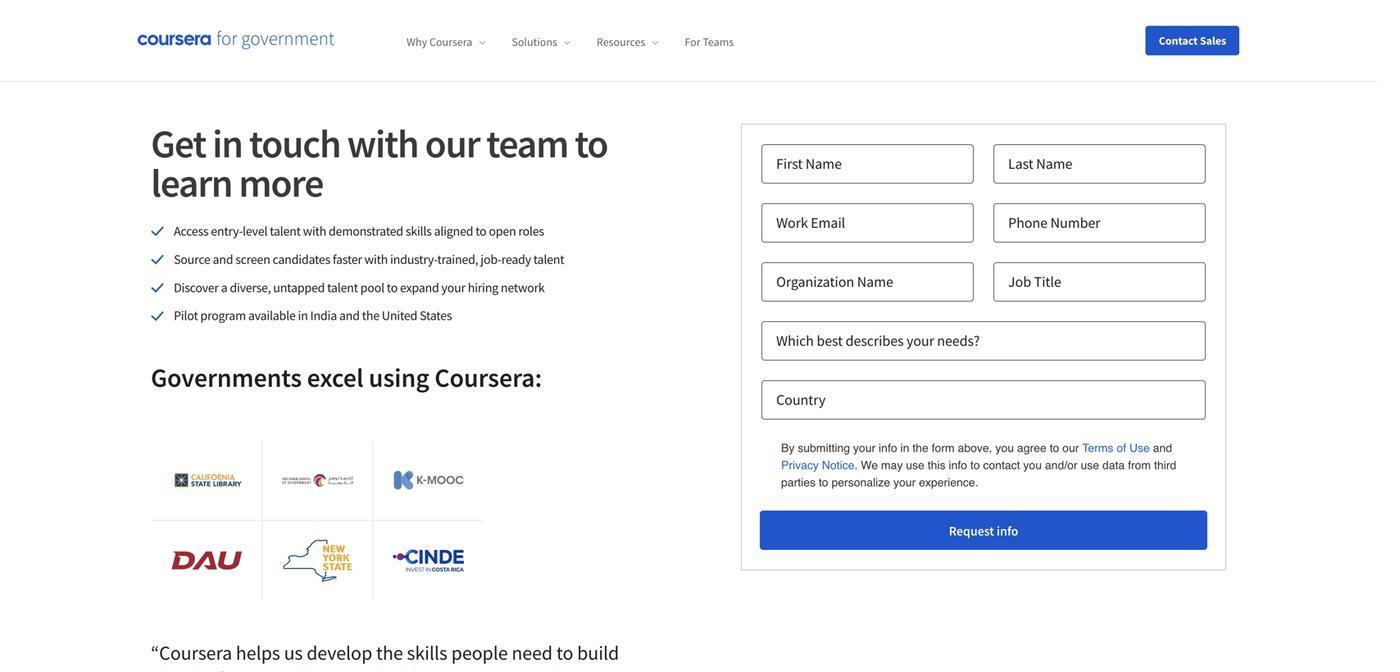 Task type: vqa. For each thing, say whether or not it's contained in the screenshot.
"highly"
yes



Task type: locate. For each thing, give the bounding box(es) containing it.
first
[[777, 155, 803, 173]]

0 vertical spatial our
[[425, 119, 480, 168]]

a left bright
[[151, 667, 161, 672]]

2 vertical spatial with
[[365, 251, 388, 268]]

2 vertical spatial talent
[[327, 279, 358, 296]]

0 horizontal spatial you
[[996, 442, 1014, 455]]

your left needs?
[[907, 332, 935, 350]]

0 horizontal spatial name
[[806, 155, 842, 173]]

roles
[[519, 223, 544, 239]]

from
[[1128, 459, 1151, 472]]

the
[[362, 308, 380, 324], [913, 442, 929, 455], [376, 641, 403, 666]]

0 horizontal spatial our
[[425, 119, 480, 168]]

0 vertical spatial a
[[221, 279, 227, 296]]

governments
[[151, 361, 302, 394]]

build
[[577, 641, 619, 666]]

1 vertical spatial skills
[[407, 641, 448, 666]]

a left 'diverse,' at top left
[[221, 279, 227, 296]]

and down us
[[271, 667, 303, 672]]

1 vertical spatial a
[[151, 667, 161, 672]]

and up third at the right bottom of the page
[[1153, 442, 1173, 455]]

governments excel using coursera:
[[151, 361, 542, 394]]

terms of
[[1083, 442, 1127, 455]]

in down need at the bottom of page
[[530, 667, 546, 672]]

phone
[[1009, 214, 1048, 232]]

info
[[879, 442, 898, 455], [949, 459, 968, 472], [997, 523, 1019, 540]]

california state library image
[[171, 470, 242, 491]]

defense acquisition university (dau) image
[[171, 551, 242, 570]]

First Name text field
[[762, 144, 974, 184]]

0 vertical spatial with
[[347, 119, 418, 168]]

develop
[[307, 641, 372, 666]]

2 horizontal spatial name
[[1037, 155, 1073, 173]]

talent down faster
[[327, 279, 358, 296]]

0 horizontal spatial a
[[151, 667, 161, 672]]

pilot
[[174, 308, 198, 324]]

and
[[213, 251, 233, 268], [339, 308, 360, 324], [1153, 442, 1173, 455], [271, 667, 303, 672]]

you down the agree to
[[1024, 459, 1042, 472]]

your up . we
[[854, 442, 876, 455]]

bright
[[165, 667, 214, 672]]

skills up industry- on the top left
[[406, 223, 432, 239]]

coursera helps us develop the skills people need to build a bright future and become highly competitive in th
[[151, 641, 619, 672]]

parties
[[781, 476, 816, 489]]

and down entry-
[[213, 251, 233, 268]]

info up may
[[879, 442, 898, 455]]

0 vertical spatial coursera
[[430, 35, 473, 49]]

0 horizontal spatial use
[[906, 459, 925, 472]]

pilot program available in india and the united states
[[174, 308, 452, 324]]

solutions
[[512, 35, 558, 49]]

name for organization name
[[857, 273, 894, 291]]

first name
[[777, 155, 842, 173]]

for
[[685, 35, 701, 49]]

coursera
[[430, 35, 473, 49], [159, 641, 232, 666]]

your inside . we may use this info to contact you and/or use data from third parties to personalize your experience.
[[894, 476, 916, 489]]

to
[[575, 119, 608, 168], [476, 223, 487, 239], [387, 279, 398, 296], [971, 459, 980, 472], [819, 476, 829, 489], [557, 641, 574, 666]]

1 horizontal spatial name
[[857, 273, 894, 291]]

info inside . we may use this info to contact you and/or use data from third parties to personalize your experience.
[[949, 459, 968, 472]]

needs?
[[937, 332, 980, 350]]

privacy notice
[[781, 459, 855, 472]]

with
[[347, 119, 418, 168], [303, 223, 326, 239], [365, 251, 388, 268]]

1 vertical spatial talent
[[534, 251, 564, 268]]

0 horizontal spatial talent
[[270, 223, 301, 239]]

and/or
[[1045, 459, 1078, 472]]

why coursera
[[407, 35, 473, 49]]

2 use from the left
[[1081, 459, 1100, 472]]

use
[[906, 459, 925, 472], [1081, 459, 1100, 472]]

info right request
[[997, 523, 1019, 540]]

discover a diverse, untapped talent pool to expand your hiring network
[[174, 279, 545, 296]]

why
[[407, 35, 427, 49]]

which best describes your needs?
[[777, 332, 980, 350]]

skills up highly
[[407, 641, 448, 666]]

candidates
[[273, 251, 330, 268]]

0 vertical spatial you
[[996, 442, 1014, 455]]

1 vertical spatial info
[[949, 459, 968, 472]]

our left team
[[425, 119, 480, 168]]

info inside "by submitting your info in the form above, you agree to our terms of use and privacy notice"
[[879, 442, 898, 455]]

become
[[307, 667, 372, 672]]

you
[[996, 442, 1014, 455], [1024, 459, 1042, 472]]

1 horizontal spatial talent
[[327, 279, 358, 296]]

our
[[425, 119, 480, 168], [1063, 442, 1079, 455]]

title
[[1034, 273, 1062, 291]]

untapped
[[273, 279, 325, 296]]

. we may use this info to contact you and/or use data from third parties to personalize your experience.
[[781, 459, 1177, 489]]

in right 'get' at the left
[[213, 119, 243, 168]]

1 vertical spatial coursera
[[159, 641, 232, 666]]

with inside get in touch with our team to learn more
[[347, 119, 418, 168]]

1 horizontal spatial info
[[949, 459, 968, 472]]

a
[[221, 279, 227, 296], [151, 667, 161, 672]]

name
[[806, 155, 842, 173], [1037, 155, 1073, 173], [857, 273, 894, 291]]

the left form
[[913, 442, 929, 455]]

1 horizontal spatial coursera
[[430, 35, 473, 49]]

0 horizontal spatial coursera
[[159, 641, 232, 666]]

ready
[[502, 251, 531, 268]]

in inside "by submitting your info in the form above, you agree to our terms of use and privacy notice"
[[901, 442, 910, 455]]

1 horizontal spatial our
[[1063, 442, 1079, 455]]

in
[[213, 119, 243, 168], [298, 308, 308, 324], [901, 442, 910, 455], [530, 667, 546, 672]]

Work Email email field
[[762, 203, 974, 243]]

job-
[[481, 251, 502, 268]]

name up describes
[[857, 273, 894, 291]]

coursera:
[[435, 361, 542, 394]]

use left this
[[906, 459, 925, 472]]

demonstrated
[[329, 223, 403, 239]]

your down may
[[894, 476, 916, 489]]

your
[[442, 279, 466, 296], [907, 332, 935, 350], [854, 442, 876, 455], [894, 476, 916, 489]]

abu dhabi school of government image
[[282, 474, 353, 487]]

the up highly
[[376, 641, 403, 666]]

the down pool
[[362, 308, 380, 324]]

last
[[1009, 155, 1034, 173]]

name right last
[[1037, 155, 1073, 173]]

talent right the ready
[[534, 251, 564, 268]]

to down the privacy notice
[[819, 476, 829, 489]]

screen
[[236, 251, 270, 268]]

team
[[486, 119, 568, 168]]

source
[[174, 251, 210, 268]]

name right first
[[806, 155, 842, 173]]

open
[[489, 223, 516, 239]]

competitive
[[430, 667, 527, 672]]

the inside "by submitting your info in the form above, you agree to our terms of use and privacy notice"
[[913, 442, 929, 455]]

which
[[777, 332, 814, 350]]

1 vertical spatial you
[[1024, 459, 1042, 472]]

use down 'terms of'
[[1081, 459, 1100, 472]]

contact sales button
[[1146, 26, 1240, 55]]

get in touch with our team to learn more
[[151, 119, 608, 207]]

2 vertical spatial the
[[376, 641, 403, 666]]

1 horizontal spatial you
[[1024, 459, 1042, 472]]

2 horizontal spatial info
[[997, 523, 1019, 540]]

to inside get in touch with our team to learn more
[[575, 119, 608, 168]]

people
[[451, 641, 508, 666]]

third
[[1155, 459, 1177, 472]]

0 vertical spatial talent
[[270, 223, 301, 239]]

discover
[[174, 279, 219, 296]]

you up the contact
[[996, 442, 1014, 455]]

highly
[[376, 667, 426, 672]]

2 horizontal spatial talent
[[534, 251, 564, 268]]

for teams
[[685, 35, 734, 49]]

coursera for government image
[[138, 31, 335, 50]]

2 vertical spatial info
[[997, 523, 1019, 540]]

to right team
[[575, 119, 608, 168]]

talent right level
[[270, 223, 301, 239]]

our inside "by submitting your info in the form above, you agree to our terms of use and privacy notice"
[[1063, 442, 1079, 455]]

1 vertical spatial our
[[1063, 442, 1079, 455]]

0 horizontal spatial info
[[879, 442, 898, 455]]

talent
[[270, 223, 301, 239], [534, 251, 564, 268], [327, 279, 358, 296]]

terms of use link
[[1083, 440, 1150, 457]]

Job Title text field
[[994, 262, 1206, 302]]

coursera right why
[[430, 35, 473, 49]]

to inside 'coursera helps us develop the skills people need to build a bright future and become highly competitive in th'
[[557, 641, 574, 666]]

our up and/or
[[1063, 442, 1079, 455]]

1 vertical spatial the
[[913, 442, 929, 455]]

1 horizontal spatial use
[[1081, 459, 1100, 472]]

to right need at the bottom of page
[[557, 641, 574, 666]]

0 vertical spatial info
[[879, 442, 898, 455]]

experience.
[[919, 476, 979, 489]]

coursera up bright
[[159, 641, 232, 666]]

Phone Number telephone field
[[994, 203, 1206, 243]]

info up experience.
[[949, 459, 968, 472]]

pool
[[361, 279, 384, 296]]

in up may
[[901, 442, 910, 455]]

0 vertical spatial skills
[[406, 223, 432, 239]]



Task type: describe. For each thing, give the bounding box(es) containing it.
Last Name text field
[[994, 144, 1206, 184]]

available
[[248, 308, 296, 324]]

why coursera link
[[407, 35, 486, 49]]

states
[[420, 308, 452, 324]]

using
[[369, 361, 430, 394]]

describes
[[846, 332, 904, 350]]

sales
[[1200, 33, 1227, 48]]

coursera inside 'coursera helps us develop the skills people need to build a bright future and become highly competitive in th'
[[159, 641, 232, 666]]

level
[[243, 223, 267, 239]]

submitting
[[798, 442, 850, 455]]

Organization Name text field
[[762, 262, 974, 302]]

0 vertical spatial the
[[362, 308, 380, 324]]

request info
[[949, 523, 1019, 540]]

access
[[174, 223, 209, 239]]

by submitting your info in the form above, you agree to our terms of use and privacy notice
[[781, 442, 1176, 472]]

a inside 'coursera helps us develop the skills people need to build a bright future and become highly competitive in th'
[[151, 667, 161, 672]]

personalize
[[832, 476, 891, 489]]

aligned
[[434, 223, 473, 239]]

contact
[[983, 459, 1021, 472]]

in left india
[[298, 308, 308, 324]]

agree to
[[1018, 442, 1060, 455]]

your inside "by submitting your info in the form above, you agree to our terms of use and privacy notice"
[[854, 442, 876, 455]]

in inside get in touch with our team to learn more
[[213, 119, 243, 168]]

program
[[200, 308, 246, 324]]

to right pool
[[387, 279, 398, 296]]

network
[[501, 279, 545, 296]]

job title
[[1009, 273, 1062, 291]]

work
[[777, 214, 808, 232]]

the inside 'coursera helps us develop the skills people need to build a bright future and become highly competitive in th'
[[376, 641, 403, 666]]

number
[[1051, 214, 1101, 232]]

hiring
[[468, 279, 499, 296]]

request
[[949, 523, 994, 540]]

above,
[[958, 442, 993, 455]]

us
[[284, 641, 303, 666]]

india
[[310, 308, 337, 324]]

last name
[[1009, 155, 1073, 173]]

access entry-level talent with demonstrated skills aligned to open roles
[[174, 223, 544, 239]]

resources link
[[597, 35, 659, 49]]

k mooc image
[[393, 471, 464, 490]]

name for last name
[[1037, 155, 1073, 173]]

1 vertical spatial with
[[303, 223, 326, 239]]

skills inside 'coursera helps us develop the skills people need to build a bright future and become highly competitive in th'
[[407, 641, 448, 666]]

organization
[[777, 273, 855, 291]]

use
[[1130, 442, 1150, 455]]

source and screen candidates faster with industry-trained, job-ready talent
[[174, 251, 564, 268]]

request info button
[[760, 511, 1208, 550]]

industry-
[[390, 251, 437, 268]]

work email
[[777, 214, 846, 232]]

new york state image
[[282, 537, 353, 585]]

get
[[151, 119, 206, 168]]

form
[[932, 442, 955, 455]]

to down the above,
[[971, 459, 980, 472]]

data
[[1103, 459, 1125, 472]]

may
[[881, 459, 903, 472]]

and inside 'coursera helps us develop the skills people need to build a bright future and become highly competitive in th'
[[271, 667, 303, 672]]

privacy notice link
[[781, 457, 855, 474]]

email
[[811, 214, 846, 232]]

1 use from the left
[[906, 459, 925, 472]]

faster
[[333, 251, 362, 268]]

teams
[[703, 35, 734, 49]]

united
[[382, 308, 417, 324]]

expand
[[400, 279, 439, 296]]

you inside "by submitting your info in the form above, you agree to our terms of use and privacy notice"
[[996, 442, 1014, 455]]

need
[[512, 641, 553, 666]]

in inside 'coursera helps us develop the skills people need to build a bright future and become highly competitive in th'
[[530, 667, 546, 672]]

trained,
[[437, 251, 478, 268]]

excel
[[307, 361, 364, 394]]

cinde costa rica image
[[393, 550, 464, 572]]

resources
[[597, 35, 646, 49]]

helps
[[236, 641, 280, 666]]

. we
[[855, 459, 878, 472]]

info inside button
[[997, 523, 1019, 540]]

by
[[781, 442, 795, 455]]

best
[[817, 332, 843, 350]]

1 horizontal spatial a
[[221, 279, 227, 296]]

you inside . we may use this info to contact you and/or use data from third parties to personalize your experience.
[[1024, 459, 1042, 472]]

and inside "by submitting your info in the form above, you agree to our terms of use and privacy notice"
[[1153, 442, 1173, 455]]

phone number
[[1009, 214, 1101, 232]]

our inside get in touch with our team to learn more
[[425, 119, 480, 168]]

solutions link
[[512, 35, 571, 49]]

organization name
[[777, 273, 894, 291]]

country
[[777, 391, 826, 409]]

more
[[239, 158, 323, 207]]

this
[[928, 459, 946, 472]]

to left open
[[476, 223, 487, 239]]

diverse,
[[230, 279, 271, 296]]

entry-
[[211, 223, 243, 239]]

learn
[[151, 158, 232, 207]]

name for first name
[[806, 155, 842, 173]]

future
[[218, 667, 267, 672]]

and right india
[[339, 308, 360, 324]]

your down trained,
[[442, 279, 466, 296]]



